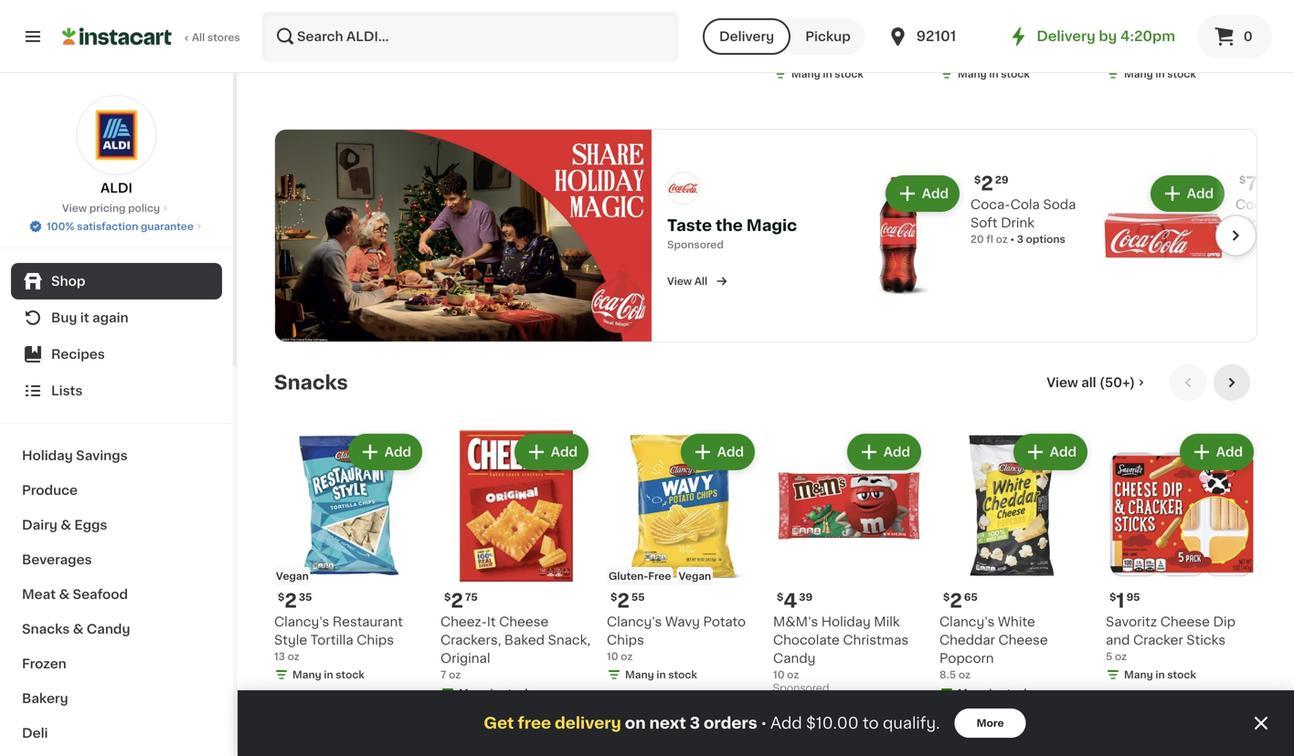 Task type: describe. For each thing, give the bounding box(es) containing it.
product group containing 1
[[1106, 430, 1258, 686]]

• inside get free delivery on next 3 orders • add $10.00 to qualify.
[[761, 717, 767, 731]]

meat
[[22, 589, 56, 602]]

Search field
[[263, 13, 677, 60]]

gluten-
[[609, 572, 648, 582]]

2 for clancy's wavy potato chips
[[617, 592, 630, 611]]

stock down countryside creamery salted butter quarters 16 oz at the right
[[835, 69, 864, 79]]

eggs
[[74, 519, 107, 532]]

beverages link
[[11, 543, 222, 578]]

frozen link
[[11, 647, 222, 682]]

chips inside clancy's wavy potato chips 10 oz
[[607, 634, 644, 647]]

16
[[773, 51, 785, 61]]

more button
[[955, 709, 1026, 739]]

clancy's for tortilla
[[274, 616, 329, 629]]

free
[[518, 716, 551, 732]]

2 for clancy's restaurant style tortilla chips
[[285, 592, 297, 611]]

& for dairy
[[61, 519, 71, 532]]

share holiday magic image
[[275, 130, 652, 342]]

39
[[799, 593, 813, 603]]

friendly farms sour cream
[[940, 15, 1067, 46]]

magic
[[747, 218, 797, 233]]

bakery
[[22, 693, 68, 706]]

butter
[[818, 33, 858, 46]]

many down style at the left of the page
[[293, 670, 322, 680]]

buy it again
[[51, 312, 129, 325]]

3 inside multi-colored peppers, package 3 ct
[[441, 51, 447, 61]]

snacks for snacks
[[274, 373, 348, 392]]

2 for clancy's white cheddar cheese popcorn
[[950, 592, 963, 611]]

drink
[[1001, 217, 1035, 229]]

friendly
[[940, 15, 992, 27]]

spo
[[667, 240, 688, 250]]

crackers,
[[441, 634, 501, 647]]

many in stock down clancy's wavy potato chips 10 oz
[[625, 670, 697, 680]]

holiday inside 'm&m's holiday milk chocolate christmas candy 10 oz'
[[822, 616, 871, 629]]

view for view pricing policy
[[62, 203, 87, 213]]

oz inside clancy's restaurant style tortilla chips 13 oz
[[288, 652, 300, 662]]

13
[[274, 652, 285, 662]]

shop
[[51, 275, 85, 288]]

product group containing 4
[[773, 430, 925, 699]]

1 vegan from the left
[[276, 572, 309, 582]]

4
[[784, 592, 797, 611]]

snacks for snacks & candy
[[22, 623, 70, 636]]

puraqua purified water 24 x 16.9 fl oz
[[607, 15, 756, 43]]

x inside $ 7 coca-col 12 x 12 fl oz
[[1249, 234, 1255, 244]]

frozen
[[22, 658, 67, 671]]

1 product group from the left
[[274, 430, 426, 686]]

clancy's wavy potato chips 10 oz
[[607, 616, 746, 662]]

delivery button
[[703, 18, 791, 55]]

peppers,
[[533, 15, 590, 27]]

$ 1 95
[[1110, 592, 1140, 611]]

holiday savings link
[[11, 439, 222, 474]]

coca cola image
[[667, 172, 700, 205]]

$0.18 each (estimated) element
[[274, 0, 426, 12]]

shop link
[[11, 263, 222, 300]]

buy
[[51, 312, 77, 325]]

bread
[[1106, 33, 1144, 46]]

stock up get in the left bottom of the page
[[502, 689, 531, 699]]

in up get in the left bottom of the page
[[490, 689, 500, 699]]

coca-cola soda soft drink 20 fl oz • 3 options
[[971, 198, 1076, 244]]

clancy's for cheese
[[940, 616, 995, 629]]

all stores link
[[62, 11, 241, 62]]

satisfaction
[[77, 222, 138, 232]]

cola
[[1011, 198, 1040, 211]]

produce
[[22, 485, 78, 497]]

pickup
[[806, 30, 851, 43]]

$ for 95
[[1110, 593, 1117, 603]]

nsored
[[688, 240, 724, 250]]

$ for 35
[[278, 593, 285, 603]]

many down popcorn at the bottom right
[[958, 689, 987, 699]]

beverages
[[22, 554, 92, 567]]

coca- inside $ 7 coca-col 12 x 12 fl oz
[[1236, 198, 1276, 211]]

1 horizontal spatial all
[[695, 276, 708, 287]]

qualify.
[[883, 716, 940, 732]]

view all (50+) button
[[1040, 365, 1156, 401]]

produce link
[[11, 474, 222, 508]]

m&m's holiday milk chocolate christmas candy 10 oz
[[773, 616, 909, 680]]

policy
[[128, 203, 160, 213]]

95
[[1127, 593, 1140, 603]]

gluten-free vegan
[[609, 572, 711, 582]]

clancy's white cheddar cheese popcorn 8.5 oz
[[940, 616, 1048, 680]]

0 button
[[1198, 15, 1273, 59]]

• inside "coca-cola soda soft drink 20 fl oz • 3 options"
[[1011, 234, 1015, 244]]

oz inside clancy's wavy potato chips 10 oz
[[621, 652, 633, 662]]

savings
[[76, 450, 128, 463]]

7 inside $ 7 coca-col 12 x 12 fl oz
[[1246, 174, 1258, 193]]

in up more
[[989, 689, 999, 699]]

l'oven fresh white bread
[[1106, 15, 1226, 46]]

stock down clancy's restaurant style tortilla chips 13 oz
[[336, 670, 365, 680]]

delivery for delivery by 4:20pm
[[1037, 30, 1096, 43]]

7 inside cheez-it cheese crackers, baked snack, original 7 oz
[[441, 670, 447, 680]]

dairy
[[22, 519, 58, 532]]

l'oven
[[1106, 15, 1146, 27]]

5 product group from the left
[[940, 430, 1092, 705]]

100% satisfaction guarantee
[[47, 222, 194, 232]]

it
[[80, 312, 89, 325]]

$ for 65
[[943, 593, 950, 603]]

view for view all
[[667, 276, 692, 287]]

orders
[[704, 716, 758, 732]]

1 12 from the left
[[1236, 234, 1247, 244]]

16.9
[[631, 32, 652, 43]]

$ for 39
[[777, 593, 784, 603]]

3 product group from the left
[[607, 430, 759, 686]]

& for meat
[[59, 589, 70, 602]]

$ for 29
[[975, 175, 981, 185]]

savoritz
[[1106, 616, 1158, 629]]

delivery
[[555, 716, 621, 732]]

oz inside savoritz cheese dip and cracker sticks 5 oz
[[1115, 652, 1127, 662]]

view pricing policy
[[62, 203, 160, 213]]

2 vegan from the left
[[679, 572, 711, 582]]

sour
[[1037, 15, 1067, 27]]

lists link
[[11, 373, 222, 410]]

soft
[[971, 217, 998, 229]]

holiday savings
[[22, 450, 128, 463]]

christmas
[[843, 634, 909, 647]]

$10.00
[[806, 716, 859, 732]]

cheese inside clancy's white cheddar cheese popcorn 8.5 oz
[[999, 634, 1048, 647]]

treatment tracker modal dialog
[[238, 691, 1295, 757]]

$ for 55
[[611, 593, 617, 603]]

100% satisfaction guarantee button
[[28, 216, 205, 234]]

cheese inside savoritz cheese dip and cracker sticks 5 oz
[[1161, 616, 1210, 629]]

stock down friendly farms sour cream
[[1001, 69, 1030, 79]]

oz inside $ 7 coca-col 12 x 12 fl oz
[[1280, 234, 1292, 244]]



Task type: vqa. For each thing, say whether or not it's contained in the screenshot.
the rightmost hold
no



Task type: locate. For each thing, give the bounding box(es) containing it.
1 vertical spatial x
[[1249, 234, 1255, 244]]

farms
[[995, 15, 1034, 27]]

1 horizontal spatial holiday
[[822, 616, 871, 629]]

2 left the 35
[[285, 592, 297, 611]]

taste the magic spo nsored
[[667, 218, 797, 250]]

1
[[1117, 592, 1125, 611]]

0 vertical spatial view
[[62, 203, 87, 213]]

m&m's
[[773, 616, 818, 629]]

vegan right free on the bottom of the page
[[679, 572, 711, 582]]

2 horizontal spatial cheese
[[1161, 616, 1210, 629]]

10 inside 'm&m's holiday milk chocolate christmas candy 10 oz'
[[773, 670, 785, 680]]

$ 4 39
[[777, 592, 813, 611]]

view down spo
[[667, 276, 692, 287]]

1 horizontal spatial delivery
[[1037, 30, 1096, 43]]

oz inside clancy's white cheddar cheese popcorn 8.5 oz
[[959, 670, 971, 680]]

oz inside countryside creamery salted butter quarters 16 oz
[[787, 51, 799, 61]]

many in stock down 4:20pm at the right top of page
[[1124, 69, 1197, 79]]

1 clancy's from the left
[[274, 616, 329, 629]]

2 left 65
[[950, 592, 963, 611]]

oz inside cheez-it cheese crackers, baked snack, original 7 oz
[[449, 670, 461, 680]]

2 horizontal spatial clancy's
[[940, 616, 995, 629]]

0 horizontal spatial chips
[[357, 634, 394, 647]]

65
[[964, 593, 978, 603]]

0 horizontal spatial •
[[761, 717, 767, 731]]

0 vertical spatial 3
[[441, 51, 447, 61]]

7
[[1246, 174, 1258, 193], [441, 670, 447, 680]]

view inside 'popup button'
[[1047, 376, 1079, 389]]

$ inside $ 4 39
[[777, 593, 784, 603]]

item carousel region
[[274, 365, 1258, 716]]

sponsored badge image
[[773, 684, 829, 695]]

candy inside 'm&m's holiday milk chocolate christmas candy 10 oz'
[[773, 653, 816, 665]]

cream
[[940, 33, 983, 46]]

cracker
[[1134, 634, 1184, 647]]

1 horizontal spatial view
[[667, 276, 692, 287]]

10 down $ 2 55 in the bottom of the page
[[607, 652, 618, 662]]

add inside treatment tracker modal dialog
[[771, 716, 802, 732]]

clancy's inside clancy's wavy potato chips 10 oz
[[607, 616, 662, 629]]

1 vertical spatial all
[[695, 276, 708, 287]]

1 horizontal spatial cheese
[[999, 634, 1048, 647]]

cheez-it cheese crackers, baked snack, original 7 oz
[[441, 616, 591, 680]]

bakery link
[[11, 682, 222, 717]]

2
[[981, 174, 994, 193], [285, 592, 297, 611], [451, 592, 463, 611], [617, 592, 630, 611], [950, 592, 963, 611]]

chips down $ 2 55 in the bottom of the page
[[607, 634, 644, 647]]

$ inside $ 7 coca-col 12 x 12 fl oz
[[1240, 175, 1246, 185]]

0 horizontal spatial white
[[998, 616, 1036, 629]]

0 horizontal spatial clancy's
[[274, 616, 329, 629]]

2 12 from the left
[[1258, 234, 1268, 244]]

meat & seafood
[[22, 589, 128, 602]]

$
[[975, 175, 981, 185], [1240, 175, 1246, 185], [278, 593, 285, 603], [444, 593, 451, 603], [611, 593, 617, 603], [777, 593, 784, 603], [943, 593, 950, 603], [1110, 593, 1117, 603]]

clancy's up style at the left of the page
[[274, 616, 329, 629]]

snacks & candy link
[[11, 613, 222, 647]]

1 horizontal spatial candy
[[773, 653, 816, 665]]

0 horizontal spatial lb
[[314, 32, 323, 43]]

cheese up baked
[[499, 616, 549, 629]]

pickup button
[[791, 18, 865, 55]]

1 vertical spatial holiday
[[822, 616, 871, 629]]

countryside creamery salted butter quarters 16 oz
[[773, 15, 920, 61]]

in down cracker
[[1156, 670, 1165, 680]]

$ inside $ 2 55
[[611, 593, 617, 603]]

oz down $ 2 55 in the bottom of the page
[[621, 652, 633, 662]]

recipes
[[51, 348, 105, 361]]

1 vertical spatial &
[[59, 589, 70, 602]]

4 product group from the left
[[773, 430, 925, 699]]

many up on
[[625, 670, 654, 680]]

3 right next
[[690, 716, 700, 732]]

white inside clancy's white cheddar cheese popcorn 8.5 oz
[[998, 616, 1036, 629]]

holiday up christmas
[[822, 616, 871, 629]]

fl right 16.9
[[654, 32, 661, 43]]

92101
[[917, 30, 956, 43]]

0 horizontal spatial candy
[[87, 623, 130, 636]]

oz down popcorn at the bottom right
[[959, 670, 971, 680]]

3 inside treatment tracker modal dialog
[[690, 716, 700, 732]]

water
[[718, 15, 756, 27]]

oz right '16'
[[787, 51, 799, 61]]

2 left 55
[[617, 592, 630, 611]]

delivery by 4:20pm link
[[1008, 26, 1176, 48]]

0 horizontal spatial view
[[62, 203, 87, 213]]

stock down l'oven fresh white bread
[[1168, 69, 1197, 79]]

cheddar
[[940, 634, 996, 647]]

delivery inside delivery by 4:20pm link
[[1037, 30, 1096, 43]]

$ 2 75
[[444, 592, 478, 611]]

stock up more
[[1001, 689, 1030, 699]]

aldi logo image
[[76, 95, 157, 176]]

2 for coca-cola soda soft drink
[[981, 174, 994, 193]]

0 horizontal spatial cheese
[[499, 616, 549, 629]]

2 left 75
[[451, 592, 463, 611]]

multi-colored peppers, package 3 ct
[[441, 15, 590, 61]]

None search field
[[261, 11, 679, 62]]

product group
[[274, 430, 426, 686], [441, 430, 592, 705], [607, 430, 759, 686], [773, 430, 925, 699], [940, 430, 1092, 705], [1106, 430, 1258, 686]]

1 horizontal spatial clancy's
[[607, 616, 662, 629]]

many down the salted
[[792, 69, 821, 79]]

dip
[[1214, 616, 1236, 629]]

10 up sponsored badge image
[[773, 670, 785, 680]]

0 vertical spatial &
[[61, 519, 71, 532]]

4:20pm
[[1121, 30, 1176, 43]]

coca- inside "coca-cola soda soft drink 20 fl oz • 3 options"
[[971, 198, 1011, 211]]

$ inside "$ 1 95"
[[1110, 593, 1117, 603]]

oz down original
[[449, 670, 461, 680]]

creamery
[[856, 15, 920, 27]]

snacks & candy
[[22, 623, 130, 636]]

more
[[977, 719, 1004, 729]]

in down tortilla
[[324, 670, 333, 680]]

fl inside 'puraqua purified water 24 x 16.9 fl oz'
[[654, 32, 661, 43]]

1 horizontal spatial vegan
[[679, 572, 711, 582]]

in down butter
[[823, 69, 832, 79]]

1 vertical spatial 10
[[773, 670, 785, 680]]

0 horizontal spatial all
[[192, 32, 205, 43]]

2 horizontal spatial view
[[1047, 376, 1079, 389]]

oz down col at the right top of page
[[1280, 234, 1292, 244]]

$ inside $ 2 75
[[444, 593, 451, 603]]

1 horizontal spatial lb
[[333, 47, 342, 57]]

delivery
[[1037, 30, 1096, 43], [720, 30, 775, 43]]

snacks
[[274, 373, 348, 392], [22, 623, 70, 636]]

snacks inside the item carousel region
[[274, 373, 348, 392]]

chips inside clancy's restaurant style tortilla chips 13 oz
[[357, 634, 394, 647]]

oz down purified
[[664, 32, 676, 43]]

fresh
[[1150, 15, 1185, 27]]

deli
[[22, 728, 48, 741]]

1 horizontal spatial •
[[1011, 234, 1015, 244]]

35
[[299, 593, 312, 603]]

original
[[441, 653, 490, 665]]

oz right 5
[[1115, 652, 1127, 662]]

clancy's inside clancy's restaurant style tortilla chips 13 oz
[[274, 616, 329, 629]]

fl inside $ 7 coca-col 12 x 12 fl oz
[[1271, 234, 1278, 244]]

white inside l'oven fresh white bread
[[1189, 15, 1226, 27]]

0 horizontal spatial holiday
[[22, 450, 73, 463]]

oz down drink at the right top of page
[[996, 234, 1008, 244]]

fl down col at the right top of page
[[1271, 234, 1278, 244]]

salted
[[773, 33, 814, 46]]

cheese right the 'cheddar'
[[999, 634, 1048, 647]]

savoritz cheese dip and cracker sticks 5 oz
[[1106, 616, 1236, 662]]

1 vertical spatial 3
[[1017, 234, 1024, 244]]

by
[[1099, 30, 1117, 43]]

cheese up sticks
[[1161, 616, 1210, 629]]

chips down restaurant
[[357, 634, 394, 647]]

& left eggs
[[61, 519, 71, 532]]

in down friendly farms sour cream
[[989, 69, 999, 79]]

chocolate
[[773, 634, 840, 647]]

delivery by 4:20pm
[[1037, 30, 1176, 43]]

delivery down water at the top right of page
[[720, 30, 775, 43]]

options
[[1026, 234, 1066, 244]]

dairy & eggs
[[22, 519, 107, 532]]

0 horizontal spatial 12
[[1236, 234, 1247, 244]]

clancy's down $ 2 55 in the bottom of the page
[[607, 616, 662, 629]]

service type group
[[703, 18, 865, 55]]

0 horizontal spatial vegan
[[276, 572, 309, 582]]

delivery inside delivery button
[[720, 30, 775, 43]]

dairy & eggs link
[[11, 508, 222, 543]]

0 vertical spatial white
[[1189, 15, 1226, 27]]

baked
[[505, 634, 545, 647]]

1 vertical spatial •
[[761, 717, 767, 731]]

1 vertical spatial lb
[[333, 47, 342, 57]]

purified
[[665, 15, 715, 27]]

$ inside $ 2 35
[[278, 593, 285, 603]]

1 horizontal spatial fl
[[987, 234, 994, 244]]

instacart logo image
[[62, 26, 172, 48]]

1 vertical spatial 7
[[441, 670, 447, 680]]

0 vertical spatial •
[[1011, 234, 1015, 244]]

3 left ct
[[441, 51, 447, 61]]

add
[[922, 187, 949, 200], [1187, 187, 1214, 200], [385, 446, 411, 459], [551, 446, 578, 459], [717, 446, 744, 459], [884, 446, 911, 459], [1050, 446, 1077, 459], [1217, 446, 1243, 459], [771, 716, 802, 732]]

stock down savoritz cheese dip and cracker sticks 5 oz
[[1168, 670, 1197, 680]]

pricing
[[89, 203, 126, 213]]

bananas $0.49 / lb about 0.38 lb each
[[274, 15, 370, 57]]

oz up sponsored badge image
[[787, 670, 799, 680]]

$0.49
[[274, 32, 304, 43]]

24
[[607, 32, 620, 43]]

fl
[[654, 32, 661, 43], [987, 234, 994, 244], [1271, 234, 1278, 244]]

candy down chocolate
[[773, 653, 816, 665]]

& for snacks
[[73, 623, 84, 636]]

stock down clancy's wavy potato chips 10 oz
[[669, 670, 697, 680]]

$ inside $ 2 65
[[943, 593, 950, 603]]

3 inside "coca-cola soda soft drink 20 fl oz • 3 options"
[[1017, 234, 1024, 244]]

view up 100% on the left
[[62, 203, 87, 213]]

fl for drink
[[987, 234, 994, 244]]

many down original
[[459, 689, 488, 699]]

2 for cheez-it cheese crackers, baked snack, original
[[451, 592, 463, 611]]

next
[[650, 716, 686, 732]]

2 horizontal spatial fl
[[1271, 234, 1278, 244]]

1 coca- from the left
[[971, 198, 1011, 211]]

many down bread
[[1124, 69, 1153, 79]]

each
[[345, 47, 370, 57]]

• right orders
[[761, 717, 767, 731]]

delivery for delivery
[[720, 30, 775, 43]]

2 chips from the left
[[607, 634, 644, 647]]

in down clancy's wavy potato chips 10 oz
[[657, 670, 666, 680]]

all
[[1082, 376, 1097, 389]]

0 horizontal spatial 3
[[441, 51, 447, 61]]

1 horizontal spatial coca-
[[1236, 198, 1276, 211]]

10 inside clancy's wavy potato chips 10 oz
[[607, 652, 618, 662]]

0
[[1244, 30, 1253, 43]]

1 horizontal spatial 7
[[1246, 174, 1258, 193]]

holiday up produce
[[22, 450, 73, 463]]

all inside all stores link
[[192, 32, 205, 43]]

2 clancy's from the left
[[607, 616, 662, 629]]

cheez-
[[441, 616, 487, 629]]

2 coca- from the left
[[1236, 198, 1276, 211]]

clancy's for chips
[[607, 616, 662, 629]]

2 left 29 on the top right
[[981, 174, 994, 193]]

2 vertical spatial 3
[[690, 716, 700, 732]]

1 horizontal spatial white
[[1189, 15, 1226, 27]]

oz inside "coca-cola soda soft drink 20 fl oz • 3 options"
[[996, 234, 1008, 244]]

many in stock down cracker
[[1124, 670, 1197, 680]]

1 vertical spatial candy
[[773, 653, 816, 665]]

1 chips from the left
[[357, 634, 394, 647]]

0 vertical spatial 7
[[1246, 174, 1258, 193]]

2 horizontal spatial 3
[[1017, 234, 1024, 244]]

many down cream
[[958, 69, 987, 79]]

fl right "20"
[[987, 234, 994, 244]]

1 horizontal spatial 12
[[1258, 234, 1268, 244]]

100%
[[47, 222, 74, 232]]

lb right the 0.38 on the left top of the page
[[333, 47, 342, 57]]

all left stores
[[192, 32, 205, 43]]

20
[[971, 234, 984, 244]]

0 horizontal spatial fl
[[654, 32, 661, 43]]

oz inside 'puraqua purified water 24 x 16.9 fl oz'
[[664, 32, 676, 43]]

(50+)
[[1100, 376, 1135, 389]]

2 vertical spatial view
[[1047, 376, 1079, 389]]

6 product group from the left
[[1106, 430, 1258, 686]]

many
[[792, 69, 821, 79], [958, 69, 987, 79], [1124, 69, 1153, 79], [293, 670, 322, 680], [625, 670, 654, 680], [1124, 670, 1153, 680], [459, 689, 488, 699], [958, 689, 987, 699]]

0 horizontal spatial delivery
[[720, 30, 775, 43]]

puraqua
[[607, 15, 662, 27]]

3 down drink at the right top of page
[[1017, 234, 1024, 244]]

0 horizontal spatial x
[[623, 32, 629, 43]]

cheese inside cheez-it cheese crackers, baked snack, original 7 oz
[[499, 616, 549, 629]]

1 horizontal spatial chips
[[607, 634, 644, 647]]

0 vertical spatial lb
[[314, 32, 323, 43]]

0 horizontal spatial 7
[[441, 670, 447, 680]]

ct
[[450, 51, 460, 61]]

col
[[1276, 198, 1295, 211]]

$ inside $ 2 29
[[975, 175, 981, 185]]

• down drink at the right top of page
[[1011, 234, 1015, 244]]

lb
[[314, 32, 323, 43], [333, 47, 342, 57]]

all down "nsored"
[[695, 276, 708, 287]]

many down cracker
[[1124, 670, 1153, 680]]

12
[[1236, 234, 1247, 244], [1258, 234, 1268, 244]]

x inside 'puraqua purified water 24 x 16.9 fl oz'
[[623, 32, 629, 43]]

many in stock up get in the left bottom of the page
[[459, 689, 531, 699]]

1 vertical spatial white
[[998, 616, 1036, 629]]

oz right 13
[[288, 652, 300, 662]]

0 horizontal spatial snacks
[[22, 623, 70, 636]]

view left the all on the right
[[1047, 376, 1079, 389]]

1 horizontal spatial snacks
[[274, 373, 348, 392]]

2 vertical spatial &
[[73, 623, 84, 636]]

view for view all (50+)
[[1047, 376, 1079, 389]]

1 vertical spatial view
[[667, 276, 692, 287]]

$ for coca-
[[1240, 175, 1246, 185]]

soda
[[1043, 198, 1076, 211]]

stores
[[207, 32, 240, 43]]

many in stock down butter
[[792, 69, 864, 79]]

view pricing policy link
[[62, 201, 171, 216]]

on
[[625, 716, 646, 732]]

meat & seafood link
[[11, 578, 222, 613]]

guarantee
[[141, 222, 194, 232]]

0 vertical spatial 10
[[607, 652, 618, 662]]

view
[[62, 203, 87, 213], [667, 276, 692, 287], [1047, 376, 1079, 389]]

fl inside "coca-cola soda soft drink 20 fl oz • 3 options"
[[987, 234, 994, 244]]

quarters
[[861, 33, 918, 46]]

clancy's
[[274, 616, 329, 629], [607, 616, 662, 629], [940, 616, 995, 629]]

1 vertical spatial snacks
[[22, 623, 70, 636]]

candy
[[87, 623, 130, 636], [773, 653, 816, 665]]

delivery down sour
[[1037, 30, 1096, 43]]

0 vertical spatial holiday
[[22, 450, 73, 463]]

0 horizontal spatial 10
[[607, 652, 618, 662]]

many in stock up more
[[958, 689, 1030, 699]]

3 clancy's from the left
[[940, 616, 995, 629]]

oz inside 'm&m's holiday milk chocolate christmas candy 10 oz'
[[787, 670, 799, 680]]

0 vertical spatial snacks
[[274, 373, 348, 392]]

tortilla
[[311, 634, 354, 647]]

0 vertical spatial candy
[[87, 623, 130, 636]]

candy down seafood
[[87, 623, 130, 636]]

clancy's inside clancy's white cheddar cheese popcorn 8.5 oz
[[940, 616, 995, 629]]

0 vertical spatial x
[[623, 32, 629, 43]]

& right the meat
[[59, 589, 70, 602]]

$ for 75
[[444, 593, 451, 603]]

in down 4:20pm at the right top of page
[[1156, 69, 1165, 79]]

clancy's up the 'cheddar'
[[940, 616, 995, 629]]

fl for x
[[654, 32, 661, 43]]

1 horizontal spatial 3
[[690, 716, 700, 732]]

countryside
[[773, 15, 853, 27]]

many in stock down friendly farms sour cream
[[958, 69, 1030, 79]]

2 product group from the left
[[441, 430, 592, 705]]

1 horizontal spatial x
[[1249, 234, 1255, 244]]

0 horizontal spatial coca-
[[971, 198, 1011, 211]]

and
[[1106, 634, 1130, 647]]

1 horizontal spatial 10
[[773, 670, 785, 680]]

vegan up the 35
[[276, 572, 309, 582]]

& down meat & seafood
[[73, 623, 84, 636]]

0 vertical spatial all
[[192, 32, 205, 43]]

many in stock down tortilla
[[293, 670, 365, 680]]

lb right /
[[314, 32, 323, 43]]



